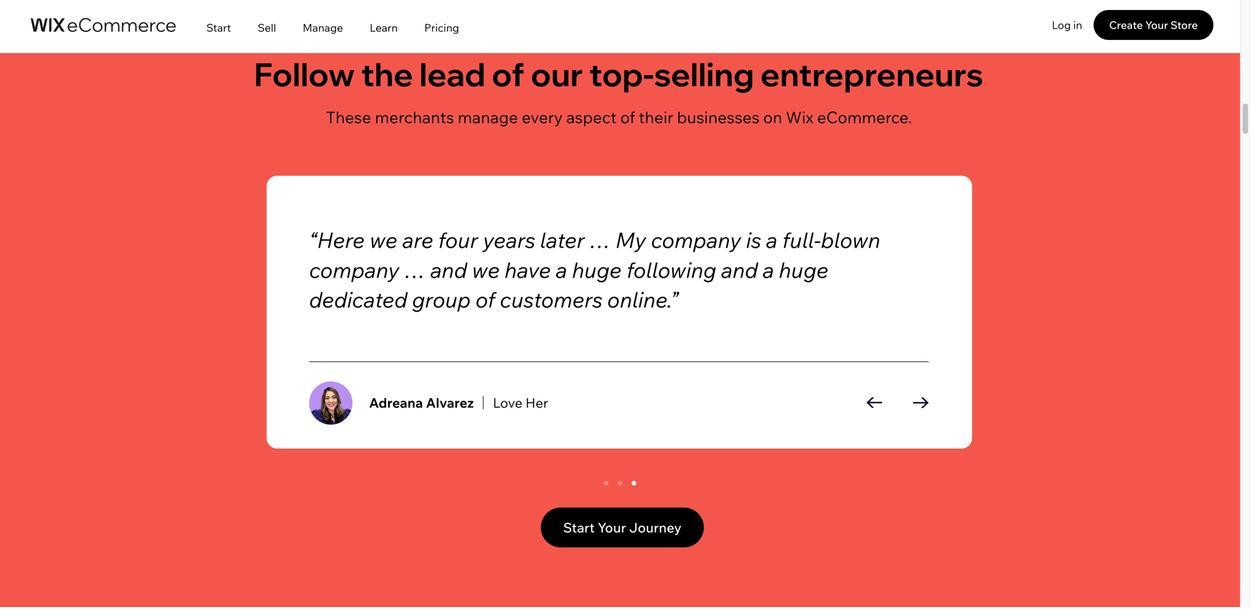 Task type: vqa. For each thing, say whether or not it's contained in the screenshot.
STUDIO
no



Task type: locate. For each thing, give the bounding box(es) containing it.
1 vertical spatial we
[[472, 256, 500, 283]]

"here
[[309, 226, 365, 253]]

your left journey
[[598, 519, 626, 536]]

1 vertical spatial your
[[598, 519, 626, 536]]

log in link
[[1041, 10, 1094, 40]]

adreana alvarez photograph image
[[309, 382, 353, 425]]

company
[[651, 226, 742, 253], [309, 256, 400, 283]]

start inside start your journey link
[[563, 519, 595, 536]]

1 horizontal spatial start
[[563, 519, 595, 536]]

of up manage
[[492, 54, 525, 94]]

0 horizontal spatial your
[[598, 519, 626, 536]]

four
[[438, 226, 478, 253]]

the
[[361, 54, 413, 94]]

her
[[526, 395, 548, 411]]

of
[[492, 54, 525, 94], [620, 107, 635, 127], [476, 286, 495, 313]]

2 vertical spatial of
[[476, 286, 495, 313]]

sell
[[258, 21, 276, 34]]

of right the group
[[476, 286, 495, 313]]

online."
[[607, 286, 679, 313]]

alvarez
[[426, 395, 474, 411]]

0 horizontal spatial start
[[206, 21, 231, 34]]

1 vertical spatial company
[[309, 256, 400, 283]]

lead
[[419, 54, 486, 94]]

create your store
[[1110, 18, 1198, 32]]

slideshow region
[[0, 174, 1241, 486]]

your for start
[[598, 519, 626, 536]]

group
[[412, 286, 471, 313]]

0 horizontal spatial …
[[404, 256, 426, 283]]

of left their
[[620, 107, 635, 127]]

store
[[1171, 18, 1198, 32]]

huge down my
[[572, 256, 622, 283]]

huge
[[572, 256, 622, 283], [779, 256, 829, 283]]

every
[[522, 107, 563, 127]]

1 horizontal spatial we
[[472, 256, 500, 283]]

their
[[639, 107, 674, 127]]

… left my
[[590, 226, 611, 253]]

have
[[505, 256, 551, 283]]

0 horizontal spatial huge
[[572, 256, 622, 283]]

1 huge from the left
[[572, 256, 622, 283]]

1 horizontal spatial huge
[[779, 256, 829, 283]]

0 horizontal spatial we
[[370, 226, 398, 253]]

manage
[[303, 21, 343, 34]]

0 vertical spatial your
[[1146, 18, 1169, 32]]

my
[[616, 226, 646, 253]]

0 horizontal spatial and
[[430, 256, 467, 283]]

start your journey link
[[541, 508, 704, 548]]

your
[[1146, 18, 1169, 32], [598, 519, 626, 536]]

0 horizontal spatial company
[[309, 256, 400, 283]]

love
[[493, 395, 523, 411]]

1 horizontal spatial and
[[721, 256, 758, 283]]

we
[[370, 226, 398, 253], [472, 256, 500, 283]]

is
[[746, 226, 762, 253]]

ecommerce.
[[817, 107, 912, 127]]

full-
[[783, 226, 821, 253]]

follow the lead of our top-selling entrepreneurs
[[254, 54, 984, 94]]

pricing link
[[411, 2, 473, 53]]

1 horizontal spatial …
[[590, 226, 611, 253]]

follow
[[254, 54, 355, 94]]

2 and from the left
[[721, 256, 758, 283]]

company up following
[[651, 226, 742, 253]]

create your store link
[[1094, 10, 1214, 40]]

…
[[590, 226, 611, 253], [404, 256, 426, 283]]

your left store
[[1146, 18, 1169, 32]]

following
[[627, 256, 717, 283]]

love her
[[493, 395, 548, 411]]

we left are
[[370, 226, 398, 253]]

0 vertical spatial start
[[206, 21, 231, 34]]

and down 'is'
[[721, 256, 758, 283]]

we down years
[[472, 256, 500, 283]]

wix
[[786, 107, 814, 127]]

and
[[430, 256, 467, 283], [721, 256, 758, 283]]

1 horizontal spatial company
[[651, 226, 742, 253]]

1 horizontal spatial your
[[1146, 18, 1169, 32]]

huge down full-
[[779, 256, 829, 283]]

start for start
[[206, 21, 231, 34]]

start
[[206, 21, 231, 34], [563, 519, 595, 536]]

1 vertical spatial start
[[563, 519, 595, 536]]

0 vertical spatial company
[[651, 226, 742, 253]]

company up dedicated
[[309, 256, 400, 283]]

and up the group
[[430, 256, 467, 283]]

… down are
[[404, 256, 426, 283]]

on
[[763, 107, 783, 127]]

entrepreneurs
[[761, 54, 984, 94]]

2 huge from the left
[[779, 256, 829, 283]]

adreana
[[369, 395, 423, 411]]

pricing
[[425, 21, 459, 34]]

our
[[531, 54, 583, 94]]

a
[[766, 226, 778, 253], [556, 256, 567, 283], [763, 256, 774, 283]]



Task type: describe. For each thing, give the bounding box(es) containing it.
"here we are four years later … my company is a full-blown company … and we have a huge following and a huge dedicated group of customers online."
[[309, 226, 881, 313]]

log
[[1052, 18, 1071, 32]]

dedicated
[[309, 286, 407, 313]]

years
[[483, 226, 535, 253]]

these merchants manage every aspect of their businesses on wix ecommerce.
[[326, 107, 912, 127]]

learn
[[370, 21, 398, 34]]

start for start your journey
[[563, 519, 595, 536]]

create
[[1110, 18, 1143, 32]]

log in
[[1052, 18, 1083, 32]]

1 vertical spatial …
[[404, 256, 426, 283]]

0 vertical spatial of
[[492, 54, 525, 94]]

adreana alvarez
[[369, 395, 474, 411]]

later
[[540, 226, 585, 253]]

your for create
[[1146, 18, 1169, 32]]

are
[[402, 226, 434, 253]]

1 vertical spatial of
[[620, 107, 635, 127]]

journey
[[629, 519, 682, 536]]

customers
[[500, 286, 603, 313]]

these
[[326, 107, 371, 127]]

in
[[1074, 18, 1083, 32]]

0 vertical spatial we
[[370, 226, 398, 253]]

1 and from the left
[[430, 256, 467, 283]]

aspect
[[566, 107, 617, 127]]

selling
[[654, 54, 754, 94]]

of inside "here we are four years later … my company is a full-blown company … and we have a huge following and a huge dedicated group of customers online."
[[476, 286, 495, 313]]

top-
[[589, 54, 654, 94]]

merchants
[[375, 107, 454, 127]]

businesses
[[677, 107, 760, 127]]

manage
[[458, 107, 518, 127]]

start your journey
[[563, 519, 682, 536]]

blown
[[821, 226, 881, 253]]

0 vertical spatial …
[[590, 226, 611, 253]]



